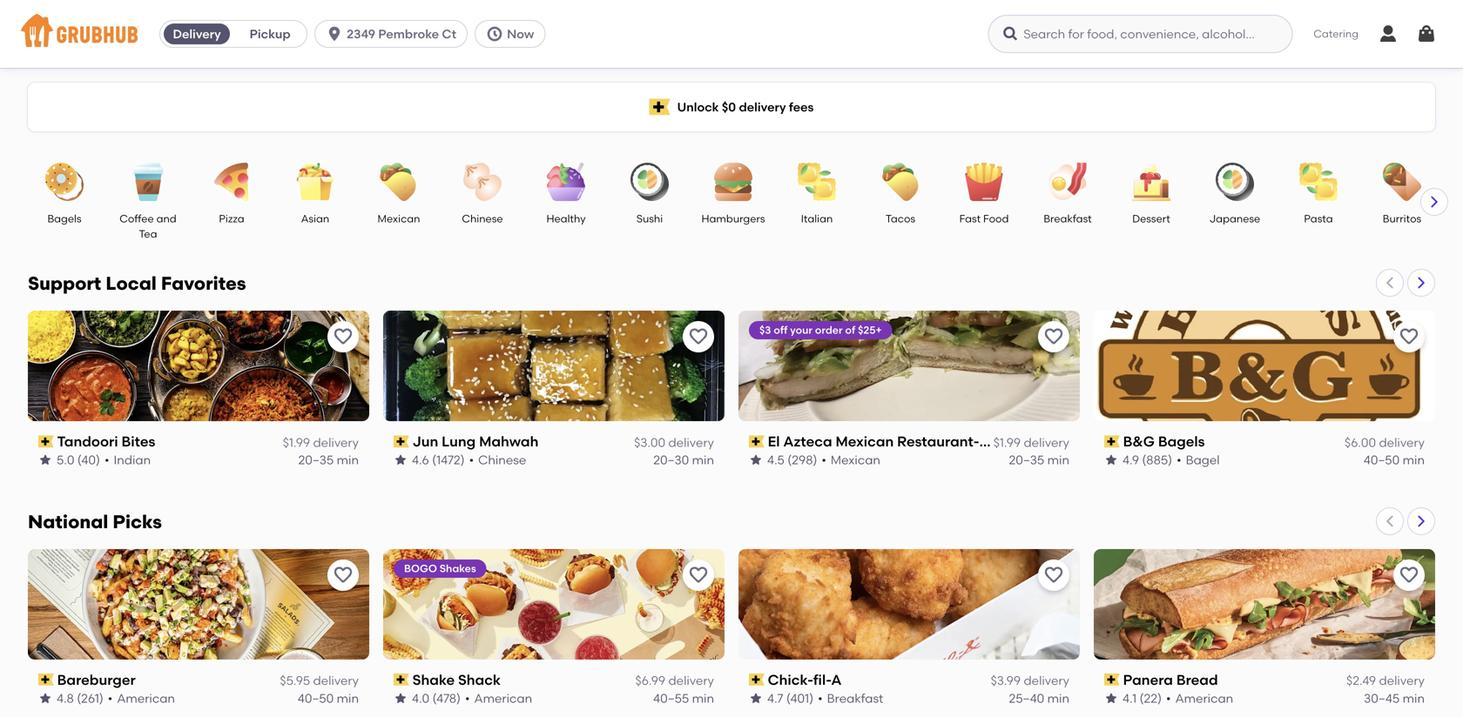 Task type: vqa. For each thing, say whether or not it's contained in the screenshot.


Task type: describe. For each thing, give the bounding box(es) containing it.
• for el azteca mexican restaurant-mahwah
[[822, 453, 826, 468]]

coffee and tea image
[[118, 163, 179, 201]]

el
[[768, 433, 780, 450]]

min for lung
[[692, 453, 714, 468]]

(885)
[[1142, 453, 1172, 468]]

sushi
[[636, 212, 663, 225]]

4.0 (478)
[[412, 691, 461, 706]]

american for bareburger
[[117, 691, 175, 706]]

4.7 (401)
[[767, 691, 814, 706]]

hamburgers image
[[703, 163, 764, 201]]

4.5
[[767, 453, 785, 468]]

$0
[[722, 100, 736, 114]]

b&g bagels
[[1123, 433, 1205, 450]]

japanese
[[1209, 212, 1260, 225]]

5.0 (40)
[[57, 453, 100, 468]]

caret right icon image for support local favorites
[[1414, 276, 1428, 290]]

4.0
[[412, 691, 429, 706]]

sushi image
[[619, 163, 680, 201]]

5.0
[[57, 453, 74, 468]]

delivery button
[[160, 20, 233, 48]]

$6.99 delivery
[[635, 674, 714, 689]]

fast
[[959, 212, 981, 225]]

• for tandoori bites
[[104, 453, 109, 468]]

national
[[28, 511, 108, 533]]

burritos
[[1383, 212, 1421, 225]]

$3.99 delivery
[[991, 674, 1069, 689]]

1 mahwah from the left
[[479, 433, 539, 450]]

save this restaurant button for bareburger
[[327, 560, 359, 591]]

tandoori bites logo image
[[28, 311, 369, 422]]

40–50 for b&g bagels
[[1364, 453, 1400, 468]]

4.8 (261)
[[57, 691, 103, 706]]

min for bread
[[1403, 691, 1425, 706]]

chick-fil-a
[[768, 672, 842, 689]]

• bagel
[[1177, 453, 1220, 468]]

bareburger logo image
[[28, 549, 369, 660]]

your
[[790, 324, 812, 337]]

delivery
[[173, 27, 221, 41]]

min for bites
[[337, 453, 359, 468]]

star icon image for shake shack
[[394, 692, 408, 706]]

grubhub plus flag logo image
[[649, 99, 670, 115]]

caret right icon image for national picks
[[1414, 515, 1428, 529]]

0 vertical spatial chinese
[[462, 212, 503, 225]]

pickup button
[[233, 20, 307, 48]]

$3.00
[[634, 435, 665, 450]]

bogo shakes
[[404, 562, 476, 575]]

star icon image for tandoori bites
[[38, 454, 52, 467]]

min down $5.95 delivery
[[337, 691, 359, 706]]

japanese image
[[1204, 163, 1265, 201]]

order
[[815, 324, 843, 337]]

shake shack logo image
[[383, 549, 725, 660]]

$5.95 delivery
[[280, 674, 359, 689]]

min for fil-
[[1047, 691, 1069, 706]]

asian image
[[285, 163, 346, 201]]

pizza
[[219, 212, 244, 225]]

bareburger
[[57, 672, 136, 689]]

bogo
[[404, 562, 437, 575]]

• for jun lung mahwah
[[469, 453, 474, 468]]

$3.99
[[991, 674, 1021, 689]]

(401)
[[786, 691, 814, 706]]

delivery for bagels
[[1379, 435, 1425, 450]]

ct
[[442, 27, 456, 41]]

indian
[[114, 453, 151, 468]]

unlock $0 delivery fees
[[677, 100, 814, 114]]

subscription pass image for shake shack
[[394, 674, 409, 686]]

(1472)
[[432, 453, 465, 468]]

(40)
[[77, 453, 100, 468]]

40–50 for bareburger
[[298, 691, 334, 706]]

and
[[156, 212, 177, 225]]

star icon image for el azteca mexican restaurant-mahwah
[[749, 454, 763, 467]]

save this restaurant image
[[1043, 565, 1064, 586]]

$1.99 delivery for el azteca mexican restaurant-mahwah
[[993, 435, 1069, 450]]

healthy
[[546, 212, 586, 225]]

catering button
[[1301, 14, 1371, 54]]

1 vertical spatial mexican
[[836, 433, 894, 450]]

pizza image
[[201, 163, 262, 201]]

$25+
[[858, 324, 882, 337]]

restaurant-
[[897, 433, 979, 450]]

jun
[[413, 433, 438, 450]]

• indian
[[104, 453, 151, 468]]

caret left icon image for national picks
[[1383, 515, 1397, 529]]

(478)
[[432, 691, 461, 706]]

lung
[[442, 433, 476, 450]]

star icon image for panera bread
[[1104, 692, 1118, 706]]

• for chick-fil-a
[[818, 691, 823, 706]]

save this restaurant button for jun lung mahwah
[[683, 321, 714, 353]]

4.9 (885)
[[1123, 453, 1172, 468]]

bagel
[[1186, 453, 1220, 468]]

20–30 min
[[653, 453, 714, 468]]

delivery for fil-
[[1024, 674, 1069, 689]]

subscription pass image for jun lung mahwah
[[394, 436, 409, 448]]

delivery for shack
[[668, 674, 714, 689]]

4.7
[[767, 691, 783, 706]]

save this restaurant button for panera bread
[[1393, 560, 1425, 591]]

bread
[[1176, 672, 1218, 689]]

mexican image
[[368, 163, 429, 201]]

shakes
[[440, 562, 476, 575]]

pasta
[[1304, 212, 1333, 225]]

chick-
[[768, 672, 813, 689]]

delivery for lung
[[668, 435, 714, 450]]

now button
[[475, 20, 552, 48]]

tacos
[[886, 212, 915, 225]]

favorites
[[161, 273, 246, 295]]

2 horizontal spatial svg image
[[1378, 24, 1399, 44]]

panera bread
[[1123, 672, 1218, 689]]

panera bread logo image
[[1094, 549, 1435, 660]]

40–55 min
[[653, 691, 714, 706]]

$2.49
[[1346, 674, 1376, 689]]

• mexican
[[822, 453, 880, 468]]

• american for panera bread
[[1166, 691, 1233, 706]]

breakfast image
[[1037, 163, 1098, 201]]

0 vertical spatial mexican
[[378, 212, 420, 225]]

chick-fil-a logo image
[[739, 549, 1080, 660]]

1 horizontal spatial bagels
[[1158, 433, 1205, 450]]

$1.99 for el azteca mexican restaurant-mahwah
[[993, 435, 1021, 450]]

pembroke
[[378, 27, 439, 41]]

national picks
[[28, 511, 162, 533]]

(22)
[[1140, 691, 1162, 706]]

burritos image
[[1372, 163, 1433, 201]]

min for shack
[[692, 691, 714, 706]]

fast food
[[959, 212, 1009, 225]]

Search for food, convenience, alcohol... search field
[[988, 15, 1293, 53]]

20–35 for el azteca mexican restaurant-mahwah
[[1009, 453, 1044, 468]]



Task type: locate. For each thing, give the bounding box(es) containing it.
save this restaurant button
[[327, 321, 359, 353], [683, 321, 714, 353], [1038, 321, 1069, 353], [1393, 321, 1425, 353], [327, 560, 359, 591], [683, 560, 714, 591], [1038, 560, 1069, 591], [1393, 560, 1425, 591]]

food
[[983, 212, 1009, 225]]

min for bagels
[[1403, 453, 1425, 468]]

star icon image for jun lung mahwah
[[394, 454, 408, 467]]

$3
[[759, 324, 771, 337]]

hamburgers
[[701, 212, 765, 225]]

0 horizontal spatial subscription pass image
[[38, 674, 54, 686]]

30–45
[[1364, 691, 1400, 706]]

svg image inside now button
[[486, 25, 503, 43]]

star icon image left '5.0'
[[38, 454, 52, 467]]

caret left icon image for support local favorites
[[1383, 276, 1397, 290]]

star icon image left 4.9
[[1104, 454, 1118, 467]]

main navigation navigation
[[0, 0, 1463, 68]]

dessert image
[[1121, 163, 1182, 201]]

$2.49 delivery
[[1346, 674, 1425, 689]]

save this restaurant button for chick-fil-a
[[1038, 560, 1069, 591]]

chinese image
[[452, 163, 513, 201]]

4.1
[[1123, 691, 1137, 706]]

caret left icon image down $6.00 delivery
[[1383, 515, 1397, 529]]

subscription pass image left 'shake'
[[394, 674, 409, 686]]

delivery
[[739, 100, 786, 114], [313, 435, 359, 450], [668, 435, 714, 450], [1024, 435, 1069, 450], [1379, 435, 1425, 450], [313, 674, 359, 689], [668, 674, 714, 689], [1024, 674, 1069, 689], [1379, 674, 1425, 689]]

caret right icon image
[[1427, 195, 1441, 209], [1414, 276, 1428, 290], [1414, 515, 1428, 529]]

(261)
[[77, 691, 103, 706]]

pasta image
[[1288, 163, 1349, 201]]

1 vertical spatial 40–50
[[298, 691, 334, 706]]

4.6
[[412, 453, 429, 468]]

off
[[774, 324, 788, 337]]

american down the bread at the right bottom of page
[[1175, 691, 1233, 706]]

0 vertical spatial bagels
[[47, 212, 81, 225]]

mexican down mexican image
[[378, 212, 420, 225]]

•
[[104, 453, 109, 468], [469, 453, 474, 468], [822, 453, 826, 468], [1177, 453, 1181, 468], [108, 691, 113, 706], [465, 691, 470, 706], [818, 691, 823, 706], [1166, 691, 1171, 706]]

american for shake shack
[[474, 691, 532, 706]]

1 horizontal spatial svg image
[[1002, 25, 1019, 43]]

star icon image left 4.0
[[394, 692, 408, 706]]

delivery for bread
[[1379, 674, 1425, 689]]

0 horizontal spatial svg image
[[326, 25, 343, 43]]

tacos image
[[870, 163, 931, 201]]

2 horizontal spatial • american
[[1166, 691, 1233, 706]]

$1.99 delivery for tandoori bites
[[283, 435, 359, 450]]

2349 pembroke ct
[[347, 27, 456, 41]]

• right (22) on the bottom right of page
[[1166, 691, 1171, 706]]

0 horizontal spatial svg image
[[486, 25, 503, 43]]

chinese down chinese image
[[462, 212, 503, 225]]

20–30
[[653, 453, 689, 468]]

• american for bareburger
[[108, 691, 175, 706]]

support
[[28, 273, 101, 295]]

breakfast down a
[[827, 691, 883, 706]]

$1.99
[[283, 435, 310, 450], [993, 435, 1021, 450]]

star icon image left 4.8
[[38, 692, 52, 706]]

panera
[[1123, 672, 1173, 689]]

star icon image for chick-fil-a
[[749, 692, 763, 706]]

subscription pass image
[[38, 436, 54, 448], [394, 436, 409, 448], [1104, 436, 1120, 448], [394, 674, 409, 686], [749, 674, 764, 686], [1104, 674, 1120, 686]]

40–50 down $5.95 delivery
[[298, 691, 334, 706]]

min right 25–40
[[1047, 691, 1069, 706]]

dessert
[[1132, 212, 1170, 225]]

delivery for azteca
[[1024, 435, 1069, 450]]

subscription pass image for panera bread
[[1104, 674, 1120, 686]]

now
[[507, 27, 534, 41]]

tea
[[139, 228, 157, 240]]

1 horizontal spatial 20–35 min
[[1009, 453, 1069, 468]]

catering
[[1314, 27, 1359, 40]]

min for azteca
[[1047, 453, 1069, 468]]

• right "(261)"
[[108, 691, 113, 706]]

1 american from the left
[[117, 691, 175, 706]]

40–50 min for b&g bagels
[[1364, 453, 1425, 468]]

1 horizontal spatial $1.99
[[993, 435, 1021, 450]]

2 horizontal spatial american
[[1175, 691, 1233, 706]]

• for shake shack
[[465, 691, 470, 706]]

• for b&g bagels
[[1177, 453, 1181, 468]]

0 vertical spatial caret left icon image
[[1383, 276, 1397, 290]]

0 horizontal spatial $1.99 delivery
[[283, 435, 359, 450]]

shake shack
[[413, 672, 501, 689]]

picks
[[113, 511, 162, 533]]

of
[[845, 324, 855, 337]]

1 horizontal spatial mahwah
[[979, 433, 1039, 450]]

healthy image
[[536, 163, 597, 201]]

• american down the bread at the right bottom of page
[[1166, 691, 1233, 706]]

star icon image left 4.1
[[1104, 692, 1118, 706]]

1 horizontal spatial svg image
[[1416, 24, 1437, 44]]

(298)
[[788, 453, 817, 468]]

1 $1.99 from the left
[[283, 435, 310, 450]]

chinese down jun lung mahwah
[[478, 453, 526, 468]]

star icon image for b&g bagels
[[1104, 454, 1118, 467]]

mexican up '• mexican' on the bottom right of the page
[[836, 433, 894, 450]]

fast food image
[[954, 163, 1015, 201]]

star icon image left the 4.5
[[749, 454, 763, 467]]

4.5 (298)
[[767, 453, 817, 468]]

40–55
[[653, 691, 689, 706]]

subscription pass image left chick-
[[749, 674, 764, 686]]

20–35
[[298, 453, 334, 468], [1009, 453, 1044, 468]]

caret left icon image down burritos
[[1383, 276, 1397, 290]]

save this restaurant image for b&g bagels
[[1399, 327, 1420, 347]]

1 vertical spatial subscription pass image
[[38, 674, 54, 686]]

mahwah
[[479, 433, 539, 450], [979, 433, 1039, 450]]

min right 20–30
[[692, 453, 714, 468]]

0 vertical spatial breakfast
[[1044, 212, 1092, 225]]

caret left icon image
[[1383, 276, 1397, 290], [1383, 515, 1397, 529]]

0 horizontal spatial breakfast
[[827, 691, 883, 706]]

bagels up the '• bagel'
[[1158, 433, 1205, 450]]

mexican down el azteca mexican restaurant-mahwah
[[831, 453, 880, 468]]

3 american from the left
[[1175, 691, 1233, 706]]

tandoori bites
[[57, 433, 155, 450]]

$6.00
[[1345, 435, 1376, 450]]

1 horizontal spatial 40–50
[[1364, 453, 1400, 468]]

• right '(298)'
[[822, 453, 826, 468]]

b&g bagels logo image
[[1094, 311, 1435, 422]]

min left 4.9
[[1047, 453, 1069, 468]]

save this restaurant image for bareburger
[[333, 565, 354, 586]]

• breakfast
[[818, 691, 883, 706]]

0 horizontal spatial $1.99
[[283, 435, 310, 450]]

1 caret left icon image from the top
[[1383, 276, 1397, 290]]

star icon image left '4.6'
[[394, 454, 408, 467]]

local
[[106, 273, 157, 295]]

save this restaurant image
[[333, 327, 354, 347], [688, 327, 709, 347], [1043, 327, 1064, 347], [1399, 327, 1420, 347], [333, 565, 354, 586], [688, 565, 709, 586], [1399, 565, 1420, 586]]

• american down shack
[[465, 691, 532, 706]]

2 $1.99 from the left
[[993, 435, 1021, 450]]

jun lung mahwah  logo image
[[383, 311, 725, 422]]

1 vertical spatial breakfast
[[827, 691, 883, 706]]

2 vertical spatial caret right icon image
[[1414, 515, 1428, 529]]

2 american from the left
[[474, 691, 532, 706]]

• american down bareburger
[[108, 691, 175, 706]]

2349 pembroke ct button
[[314, 20, 475, 48]]

1 horizontal spatial 40–50 min
[[1364, 453, 1425, 468]]

0 horizontal spatial american
[[117, 691, 175, 706]]

shake
[[413, 672, 455, 689]]

subscription pass image for b&g bagels
[[1104, 436, 1120, 448]]

star icon image left 4.7
[[749, 692, 763, 706]]

subscription pass image
[[749, 436, 764, 448], [38, 674, 54, 686]]

$6.99
[[635, 674, 665, 689]]

subscription pass image for chick-fil-a
[[749, 674, 764, 686]]

save this restaurant button for tandoori bites
[[327, 321, 359, 353]]

jun lung mahwah
[[413, 433, 539, 450]]

4.6 (1472)
[[412, 453, 465, 468]]

0 vertical spatial caret right icon image
[[1427, 195, 1441, 209]]

0 horizontal spatial mahwah
[[479, 433, 539, 450]]

subscription pass image left b&g
[[1104, 436, 1120, 448]]

40–50 down $6.00 delivery
[[1364, 453, 1400, 468]]

1 vertical spatial 40–50 min
[[298, 691, 359, 706]]

• down jun lung mahwah
[[469, 453, 474, 468]]

fil-
[[813, 672, 831, 689]]

$3 off your order of $25+
[[759, 324, 882, 337]]

subscription pass image left the el
[[749, 436, 764, 448]]

subscription pass image left tandoori
[[38, 436, 54, 448]]

2 $1.99 delivery from the left
[[993, 435, 1069, 450]]

1 horizontal spatial $1.99 delivery
[[993, 435, 1069, 450]]

1 vertical spatial chinese
[[478, 453, 526, 468]]

bagels down bagels image
[[47, 212, 81, 225]]

subscription pass image for el azteca mexican restaurant-mahwah
[[749, 436, 764, 448]]

• right (885) at bottom right
[[1177, 453, 1181, 468]]

0 horizontal spatial 20–35 min
[[298, 453, 359, 468]]

1 horizontal spatial • american
[[465, 691, 532, 706]]

• for panera bread
[[1166, 691, 1171, 706]]

min left '4.6'
[[337, 453, 359, 468]]

italian image
[[786, 163, 847, 201]]

20–35 min
[[298, 453, 359, 468], [1009, 453, 1069, 468]]

40–50 min down $6.00 delivery
[[1364, 453, 1425, 468]]

2 caret left icon image from the top
[[1383, 515, 1397, 529]]

30–45 min
[[1364, 691, 1425, 706]]

1 • american from the left
[[108, 691, 175, 706]]

delivery for bites
[[313, 435, 359, 450]]

subscription pass image for bareburger
[[38, 674, 54, 686]]

min down $6.00 delivery
[[1403, 453, 1425, 468]]

save this restaurant image for jun lung mahwah
[[688, 327, 709, 347]]

20–35 min for el azteca mexican restaurant-mahwah
[[1009, 453, 1069, 468]]

2349
[[347, 27, 375, 41]]

• american for shake shack
[[465, 691, 532, 706]]

american down bareburger
[[117, 691, 175, 706]]

1 vertical spatial bagels
[[1158, 433, 1205, 450]]

$1.99 for tandoori bites
[[283, 435, 310, 450]]

$6.00 delivery
[[1345, 435, 1425, 450]]

svg image
[[1378, 24, 1399, 44], [486, 25, 503, 43], [1002, 25, 1019, 43]]

40–50
[[1364, 453, 1400, 468], [298, 691, 334, 706]]

0 vertical spatial 40–50
[[1364, 453, 1400, 468]]

el azteca mexican restaurant-mahwah logo image
[[739, 311, 1080, 422]]

subscription pass image left panera
[[1104, 674, 1120, 686]]

tandoori
[[57, 433, 118, 450]]

subscription pass image left bareburger
[[38, 674, 54, 686]]

american down shack
[[474, 691, 532, 706]]

min right "30–45"
[[1403, 691, 1425, 706]]

• right '(478)'
[[465, 691, 470, 706]]

svg image
[[1416, 24, 1437, 44], [326, 25, 343, 43]]

1 $1.99 delivery from the left
[[283, 435, 359, 450]]

0 vertical spatial subscription pass image
[[749, 436, 764, 448]]

2 mahwah from the left
[[979, 433, 1039, 450]]

1 vertical spatial caret right icon image
[[1414, 276, 1428, 290]]

0 horizontal spatial 20–35
[[298, 453, 334, 468]]

save this restaurant image for panera bread
[[1399, 565, 1420, 586]]

1 vertical spatial caret left icon image
[[1383, 515, 1397, 529]]

25–40 min
[[1009, 691, 1069, 706]]

2 • american from the left
[[465, 691, 532, 706]]

1 horizontal spatial breakfast
[[1044, 212, 1092, 225]]

0 horizontal spatial 40–50 min
[[298, 691, 359, 706]]

min
[[337, 453, 359, 468], [692, 453, 714, 468], [1047, 453, 1069, 468], [1403, 453, 1425, 468], [337, 691, 359, 706], [692, 691, 714, 706], [1047, 691, 1069, 706], [1403, 691, 1425, 706]]

breakfast down breakfast image
[[1044, 212, 1092, 225]]

0 horizontal spatial • american
[[108, 691, 175, 706]]

2 vertical spatial mexican
[[831, 453, 880, 468]]

2 20–35 min from the left
[[1009, 453, 1069, 468]]

1 horizontal spatial american
[[474, 691, 532, 706]]

0 horizontal spatial bagels
[[47, 212, 81, 225]]

bagels image
[[34, 163, 95, 201]]

coffee
[[120, 212, 154, 225]]

• down fil-
[[818, 691, 823, 706]]

save this restaurant button for b&g bagels
[[1393, 321, 1425, 353]]

4.9
[[1123, 453, 1139, 468]]

unlock
[[677, 100, 719, 114]]

$1.99 delivery
[[283, 435, 359, 450], [993, 435, 1069, 450]]

3 • american from the left
[[1166, 691, 1233, 706]]

subscription pass image left jun
[[394, 436, 409, 448]]

4.1 (22)
[[1123, 691, 1162, 706]]

pickup
[[250, 27, 291, 41]]

shack
[[458, 672, 501, 689]]

0 vertical spatial 40–50 min
[[1364, 453, 1425, 468]]

40–50 min down $5.95 delivery
[[298, 691, 359, 706]]

star icon image for bareburger
[[38, 692, 52, 706]]

0 horizontal spatial 40–50
[[298, 691, 334, 706]]

• for bareburger
[[108, 691, 113, 706]]

american for panera bread
[[1175, 691, 1233, 706]]

20–35 min for tandoori bites
[[298, 453, 359, 468]]

40–50 min for bareburger
[[298, 691, 359, 706]]

save this restaurant image for tandoori bites
[[333, 327, 354, 347]]

1 horizontal spatial subscription pass image
[[749, 436, 764, 448]]

star icon image
[[38, 454, 52, 467], [394, 454, 408, 467], [749, 454, 763, 467], [1104, 454, 1118, 467], [38, 692, 52, 706], [394, 692, 408, 706], [749, 692, 763, 706], [1104, 692, 1118, 706]]

min right "40–55"
[[692, 691, 714, 706]]

a
[[831, 672, 842, 689]]

subscription pass image for tandoori bites
[[38, 436, 54, 448]]

coffee and tea
[[120, 212, 177, 240]]

1 20–35 min from the left
[[298, 453, 359, 468]]

1 20–35 from the left
[[298, 453, 334, 468]]

fees
[[789, 100, 814, 114]]

• right "(40)"
[[104, 453, 109, 468]]

20–35 for tandoori bites
[[298, 453, 334, 468]]

2 20–35 from the left
[[1009, 453, 1044, 468]]

breakfast
[[1044, 212, 1092, 225], [827, 691, 883, 706]]

1 horizontal spatial 20–35
[[1009, 453, 1044, 468]]

• american
[[108, 691, 175, 706], [465, 691, 532, 706], [1166, 691, 1233, 706]]

25–40
[[1009, 691, 1044, 706]]

svg image inside the 2349 pembroke ct "button"
[[326, 25, 343, 43]]



